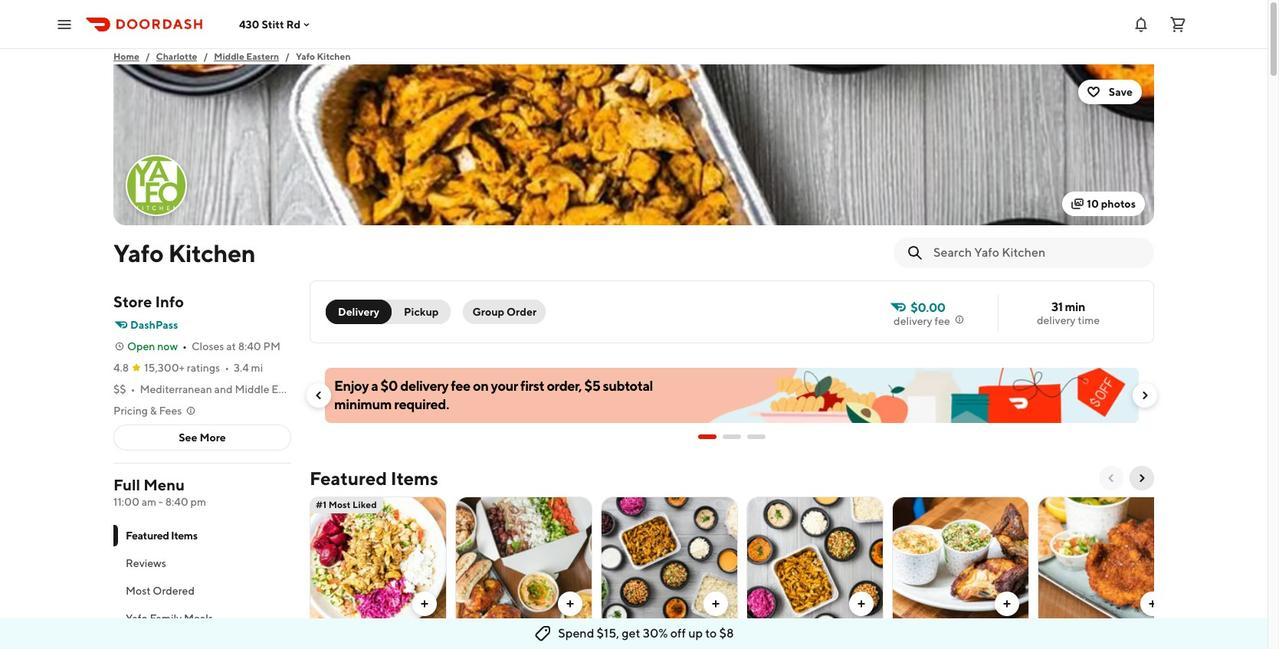Task type: vqa. For each thing, say whether or not it's contained in the screenshot.
Cheese in the Four Cheese Pasta Penne Pasta, Mozzarella, Ricotta, Romano and Parmesan Cheeses, Marinara Sauce and Fresh Basil
no



Task type: locate. For each thing, give the bounding box(es) containing it.
1 vertical spatial featured items
[[126, 530, 198, 542]]

1 horizontal spatial meal
[[608, 648, 635, 649]]

"byo" bowl family meal (feeds 4-6) image
[[748, 497, 883, 626]]

$15,
[[597, 626, 620, 641]]

meal inside "byo" bowl family meal (feeds 10-12)
[[608, 648, 635, 649]]

meals
[[184, 613, 213, 625]]

2 horizontal spatial •
[[225, 362, 229, 374]]

"byo" bowl family meal (feeds 10-12) button
[[601, 497, 738, 649]]

0 vertical spatial •
[[183, 340, 187, 353]]

0 horizontal spatial add item to cart image
[[564, 598, 577, 610]]

0 horizontal spatial delivery
[[400, 378, 449, 394]]

featured
[[310, 468, 387, 489], [126, 530, 169, 542]]

enjoy a $0 delivery fee on your first order, $5 subtotal minimum required.
[[334, 378, 653, 413]]

Delivery radio
[[326, 300, 392, 324]]

3.4 mi
[[234, 362, 263, 374]]

save button
[[1079, 80, 1143, 104]]

2 horizontal spatial family
[[674, 631, 710, 646]]

menu
[[144, 476, 185, 494]]

1 horizontal spatial featured
[[310, 468, 387, 489]]

15,300+ ratings •
[[144, 362, 229, 374]]

• left 3.4
[[225, 362, 229, 374]]

eastern for /
[[246, 51, 279, 62]]

family
[[150, 613, 182, 625], [489, 631, 525, 646], [674, 631, 710, 646]]

featured items
[[310, 468, 438, 489], [126, 530, 198, 542]]

1 vertical spatial featured
[[126, 530, 169, 542]]

full
[[113, 476, 140, 494]]

1 vertical spatial meal
[[608, 648, 635, 649]]

build your own bowl image
[[311, 497, 446, 626]]

0 vertical spatial featured
[[310, 468, 387, 489]]

family down most ordered
[[150, 613, 182, 625]]

1 horizontal spatial (feeds
[[637, 648, 674, 649]]

"byo"
[[608, 631, 643, 646]]

ratings
[[187, 362, 220, 374]]

bowl
[[645, 631, 672, 646]]

most inside button
[[126, 585, 151, 597]]

1 horizontal spatial most
[[329, 499, 351, 511]]

meal left spend
[[527, 631, 554, 646]]

delivery inside 31 min delivery time
[[1037, 314, 1076, 327]]

meal
[[527, 631, 554, 646], [608, 648, 635, 649]]

most right #1
[[329, 499, 351, 511]]

off
[[671, 626, 686, 641]]

eastern down '430 stitt rd'
[[246, 51, 279, 62]]

(feeds
[[462, 648, 499, 649], [637, 648, 674, 649]]

0 vertical spatial eastern
[[246, 51, 279, 62]]

items up reviews 'button'
[[171, 530, 198, 542]]

1 vertical spatial kitchen
[[168, 238, 256, 268]]

0 vertical spatial meal
[[527, 631, 554, 646]]

3.4
[[234, 362, 249, 374]]

0 horizontal spatial family
[[150, 613, 182, 625]]

8:40
[[238, 340, 261, 353], [165, 496, 188, 508]]

meal down "byo"
[[608, 648, 635, 649]]

• right $$
[[131, 383, 135, 396]]

items down required.
[[391, 468, 438, 489]]

430 stitt rd button
[[239, 18, 313, 30]]

1 horizontal spatial family
[[489, 631, 525, 646]]

2 add item to cart image from the left
[[710, 598, 722, 610]]

&
[[150, 405, 157, 417]]

430
[[239, 18, 260, 30]]

family inside yafo family meal (feeds 3-4)
[[489, 631, 525, 646]]

/ right the charlotte
[[204, 51, 208, 62]]

reviews button
[[113, 550, 291, 577]]

8:40 right at on the left bottom of page
[[238, 340, 261, 353]]

0 vertical spatial items
[[391, 468, 438, 489]]

0 horizontal spatial most
[[126, 585, 151, 597]]

add item to cart image
[[564, 598, 577, 610], [1001, 598, 1014, 610]]

group
[[473, 306, 505, 318]]

yafo inside yafo family meal (feeds 3-4)
[[462, 631, 487, 646]]

2 vertical spatial •
[[131, 383, 135, 396]]

add item to cart image inside "byo" bowl family meal (feeds 10-12) button
[[710, 598, 722, 610]]

see more
[[179, 432, 226, 444]]

0 vertical spatial fee
[[935, 315, 951, 327]]

1 vertical spatial items
[[171, 530, 198, 542]]

at
[[226, 340, 236, 353]]

pricing & fees button
[[113, 403, 197, 419]]

/ down rd
[[285, 51, 290, 62]]

closes
[[192, 340, 224, 353]]

0 vertical spatial middle
[[214, 51, 244, 62]]

spend $15, get 30% off up to $8
[[559, 626, 734, 641]]

featured up #1 most liked
[[310, 468, 387, 489]]

order,
[[547, 378, 582, 394]]

(feeds left 3-
[[462, 648, 499, 649]]

2 (feeds from the left
[[637, 648, 674, 649]]

yafo
[[296, 51, 315, 62], [113, 238, 164, 268], [126, 613, 148, 625], [462, 631, 487, 646]]

2 add item to cart image from the left
[[1001, 598, 1014, 610]]

$8
[[720, 626, 734, 641]]

1 vertical spatial •
[[225, 362, 229, 374]]

home link
[[113, 49, 139, 64]]

most down reviews
[[126, 585, 151, 597]]

delivery
[[1037, 314, 1076, 327], [894, 315, 933, 327], [400, 378, 449, 394]]

/ right the "home"
[[146, 51, 150, 62]]

Pickup radio
[[383, 300, 451, 324]]

mi
[[251, 362, 263, 374]]

featured up reviews
[[126, 530, 169, 542]]

1 vertical spatial eastern
[[272, 383, 309, 396]]

0 horizontal spatial 8:40
[[165, 496, 188, 508]]

• right now
[[183, 340, 187, 353]]

1 vertical spatial fee
[[451, 378, 471, 394]]

0 horizontal spatial /
[[146, 51, 150, 62]]

min
[[1065, 300, 1086, 314]]

middle
[[214, 51, 244, 62], [235, 383, 270, 396]]

family up 3-
[[489, 631, 525, 646]]

0 vertical spatial 8:40
[[238, 340, 261, 353]]

eastern
[[246, 51, 279, 62], [272, 383, 309, 396]]

chicken schnitzel image
[[1039, 497, 1175, 626]]

featured items up reviews
[[126, 530, 198, 542]]

see more button
[[114, 426, 291, 450]]

required.
[[394, 396, 449, 413]]

#1 most liked
[[316, 499, 377, 511]]

eastern left previous button of carousel image
[[272, 383, 309, 396]]

your
[[491, 378, 518, 394]]

1 horizontal spatial kitchen
[[317, 51, 351, 62]]

(feeds down bowl
[[637, 648, 674, 649]]

30%
[[643, 626, 668, 641]]

1 add item to cart image from the left
[[564, 598, 577, 610]]

mediterranean
[[140, 383, 212, 396]]

0 vertical spatial most
[[329, 499, 351, 511]]

food
[[343, 383, 369, 396]]

am
[[142, 496, 156, 508]]

8:40 right "-"
[[165, 496, 188, 508]]

family up 10-
[[674, 631, 710, 646]]

middle down 3.4 mi
[[235, 383, 270, 396]]

1 vertical spatial middle
[[235, 383, 270, 396]]

$$ • mediterranean and middle eastern street food
[[113, 383, 369, 396]]

items
[[391, 468, 438, 489], [171, 530, 198, 542]]

(feeds inside yafo family meal (feeds 3-4)
[[462, 648, 499, 649]]

0 horizontal spatial featured
[[126, 530, 169, 542]]

1 horizontal spatial add item to cart image
[[1001, 598, 1014, 610]]

/
[[146, 51, 150, 62], [204, 51, 208, 62], [285, 51, 290, 62]]

1 horizontal spatial items
[[391, 468, 438, 489]]

2 horizontal spatial /
[[285, 51, 290, 62]]

1 add item to cart image from the left
[[419, 598, 431, 610]]

group order
[[473, 306, 537, 318]]

1 vertical spatial 8:40
[[165, 496, 188, 508]]

430 stitt rd
[[239, 18, 301, 30]]

-
[[159, 496, 163, 508]]

time
[[1078, 314, 1100, 327]]

next button of carousel image
[[1136, 472, 1149, 485]]

middle down 430
[[214, 51, 244, 62]]

save
[[1109, 86, 1133, 98]]

1 horizontal spatial /
[[204, 51, 208, 62]]

0 vertical spatial featured items
[[310, 468, 438, 489]]

add item to cart image for the "byo" bowl family meal (feeds 4-6) image
[[856, 598, 868, 610]]

featured items heading
[[310, 466, 438, 491]]

"byo" bowl family meal (feeds 10-12)
[[608, 631, 710, 649]]

yafo family meal (feeds 3-4) image
[[456, 497, 592, 626]]

0 horizontal spatial kitchen
[[168, 238, 256, 268]]

(feeds inside "byo" bowl family meal (feeds 10-12)
[[637, 648, 674, 649]]

most ordered button
[[113, 577, 291, 605]]

2 / from the left
[[204, 51, 208, 62]]

1 vertical spatial most
[[126, 585, 151, 597]]

subtotal
[[603, 378, 653, 394]]

most
[[329, 499, 351, 511], [126, 585, 151, 597]]

add item to cart image
[[419, 598, 431, 610], [710, 598, 722, 610], [856, 598, 868, 610], [1147, 598, 1159, 610]]

on
[[473, 378, 489, 394]]

0 horizontal spatial •
[[131, 383, 135, 396]]

$0.00
[[911, 301, 946, 315]]

add item to cart image for the 1/2 rotisserie chicken image on the bottom right of page
[[1001, 598, 1014, 610]]

yafo kitchen image
[[113, 64, 1155, 225], [127, 156, 186, 215]]

0 horizontal spatial meal
[[527, 631, 554, 646]]

4 add item to cart image from the left
[[1147, 598, 1159, 610]]

add item to cart image for "byo" bowl family meal (feeds 10-12) 'image'
[[710, 598, 722, 610]]

pm
[[191, 496, 206, 508]]

2 horizontal spatial delivery
[[1037, 314, 1076, 327]]

ordered
[[153, 585, 195, 597]]

1 (feeds from the left
[[462, 648, 499, 649]]

kitchen
[[317, 51, 351, 62], [168, 238, 256, 268]]

featured items up liked on the left bottom of page
[[310, 468, 438, 489]]

most ordered
[[126, 585, 195, 597]]

3 add item to cart image from the left
[[856, 598, 868, 610]]

add item to cart image inside yafo family meal (feeds 3-4) button
[[564, 598, 577, 610]]

0 horizontal spatial (feeds
[[462, 648, 499, 649]]

0 horizontal spatial fee
[[451, 378, 471, 394]]



Task type: describe. For each thing, give the bounding box(es) containing it.
open now
[[127, 340, 178, 353]]

a
[[371, 378, 378, 394]]

$5
[[585, 378, 601, 394]]

middle eastern link
[[214, 49, 279, 64]]

12)
[[694, 648, 710, 649]]

3-
[[501, 648, 513, 649]]

most inside button
[[329, 499, 351, 511]]

open
[[127, 340, 155, 353]]

next button of carousel image
[[1139, 390, 1152, 402]]

charlotte
[[156, 51, 197, 62]]

yafo for yafo family meal (feeds 3-4)
[[462, 631, 487, 646]]

featured inside heading
[[310, 468, 387, 489]]

family for meals
[[150, 613, 182, 625]]

1 / from the left
[[146, 51, 150, 62]]

store
[[113, 293, 152, 311]]

yafo for yafo family meals
[[126, 613, 148, 625]]

up
[[689, 626, 703, 641]]

yafo kitchen
[[113, 238, 256, 268]]

full menu 11:00 am - 8:40 pm
[[113, 476, 206, 508]]

more
[[200, 432, 226, 444]]

4.8
[[113, 362, 129, 374]]

middle for and
[[235, 383, 270, 396]]

pm
[[263, 340, 281, 353]]

spend
[[559, 626, 595, 641]]

family inside "byo" bowl family meal (feeds 10-12)
[[674, 631, 710, 646]]

0 horizontal spatial featured items
[[126, 530, 198, 542]]

open menu image
[[55, 15, 74, 33]]

info
[[155, 293, 184, 311]]

order methods option group
[[326, 300, 451, 324]]

eastern for street
[[272, 383, 309, 396]]

family for meal
[[489, 631, 525, 646]]

10
[[1088, 198, 1099, 210]]

order
[[507, 306, 537, 318]]

1 horizontal spatial •
[[183, 340, 187, 353]]

home / charlotte / middle eastern / yafo kitchen
[[113, 51, 351, 62]]

pickup
[[404, 306, 439, 318]]

home
[[113, 51, 139, 62]]

dashpass
[[130, 319, 178, 331]]

yafo family meals
[[126, 613, 213, 625]]

15,300+
[[144, 362, 185, 374]]

1 horizontal spatial 8:40
[[238, 340, 261, 353]]

#1 most liked button
[[310, 497, 447, 649]]

meal inside yafo family meal (feeds 3-4)
[[527, 631, 554, 646]]

delivery fee
[[894, 315, 951, 327]]

0 items, open order cart image
[[1169, 15, 1188, 33]]

8:40 inside full menu 11:00 am - 8:40 pm
[[165, 496, 188, 508]]

yafo family meal (feeds 3-4)
[[462, 631, 554, 649]]

now
[[157, 340, 178, 353]]

minimum
[[334, 396, 392, 413]]

enjoy
[[334, 378, 369, 394]]

previous button of carousel image
[[1106, 472, 1118, 485]]

reviews
[[126, 557, 166, 570]]

3 / from the left
[[285, 51, 290, 62]]

yafo family meal (feeds 3-4) button
[[455, 497, 593, 649]]

pricing & fees
[[113, 405, 182, 417]]

"byo" bowl family meal (feeds 10-12) image
[[602, 497, 738, 626]]

add item to cart image for the yafo family meal (feeds 3-4) image
[[564, 598, 577, 610]]

1 horizontal spatial fee
[[935, 315, 951, 327]]

• closes at 8:40 pm
[[183, 340, 281, 353]]

31
[[1052, 300, 1063, 314]]

31 min delivery time
[[1037, 300, 1100, 327]]

$0
[[381, 378, 398, 394]]

Item Search search field
[[934, 245, 1143, 261]]

group order button
[[463, 300, 546, 324]]

first
[[521, 378, 545, 394]]

liked
[[353, 499, 377, 511]]

add item to cart image for chicken schnitzel image
[[1147, 598, 1159, 610]]

delivery inside "enjoy a $0 delivery fee on your first order, $5 subtotal minimum required."
[[400, 378, 449, 394]]

store info
[[113, 293, 184, 311]]

fees
[[159, 405, 182, 417]]

yafo family meals button
[[113, 605, 291, 633]]

notification bell image
[[1133, 15, 1151, 33]]

stitt
[[262, 18, 284, 30]]

add item to cart image for build your own bowl image
[[419, 598, 431, 610]]

1/2 rotisserie chicken image
[[893, 497, 1029, 626]]

see
[[179, 432, 197, 444]]

items inside heading
[[391, 468, 438, 489]]

street
[[311, 383, 341, 396]]

10-
[[676, 648, 694, 649]]

middle for /
[[214, 51, 244, 62]]

1 horizontal spatial delivery
[[894, 315, 933, 327]]

fee inside "enjoy a $0 delivery fee on your first order, $5 subtotal minimum required."
[[451, 378, 471, 394]]

photos
[[1102, 198, 1136, 210]]

1 horizontal spatial featured items
[[310, 468, 438, 489]]

4)
[[513, 648, 524, 649]]

$$
[[113, 383, 126, 396]]

11:00
[[113, 496, 139, 508]]

previous button of carousel image
[[313, 390, 325, 402]]

10 photos
[[1088, 198, 1136, 210]]

pricing
[[113, 405, 148, 417]]

rd
[[286, 18, 301, 30]]

#1
[[316, 499, 327, 511]]

and
[[214, 383, 233, 396]]

yafo for yafo kitchen
[[113, 238, 164, 268]]

to
[[706, 626, 717, 641]]

0 vertical spatial kitchen
[[317, 51, 351, 62]]

select promotional banner element
[[699, 423, 766, 451]]

delivery
[[338, 306, 380, 318]]

10 photos button
[[1063, 192, 1146, 216]]

0 horizontal spatial items
[[171, 530, 198, 542]]

get
[[622, 626, 641, 641]]



